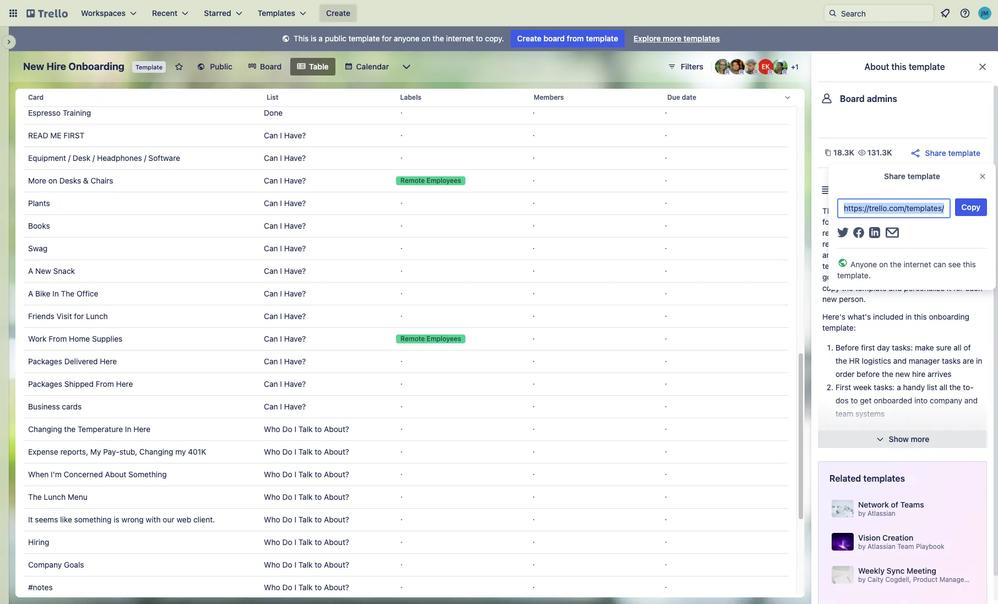 Task type: vqa. For each thing, say whether or not it's contained in the screenshot.


Task type: describe. For each thing, give the bounding box(es) containing it.
this inside here's what's included in this onboarding template:
[[915, 312, 928, 321]]

talk for it seems like something is wrong with our web client.
[[299, 515, 313, 524]]

a for a new snack
[[28, 266, 33, 276]]

have? for here
[[284, 357, 306, 366]]

have? for desks
[[284, 176, 306, 185]]

simply
[[954, 272, 977, 282]]

your
[[857, 272, 873, 282]]

to-
[[964, 383, 974, 392]]

all down centralized
[[922, 217, 929, 227]]

list button
[[262, 84, 396, 111]]

Search field
[[838, 5, 934, 21]]

caity
[[868, 575, 884, 584]]

this up admins at the top
[[892, 62, 907, 72]]

+
[[792, 63, 796, 71]]

open information menu image
[[960, 8, 971, 19]]

who inside before first day tasks: make sure all of the hr logistics and manager tasks are in order before the new hire arrives first week tasks: a handy list all the to- dos to get onboarded into company and team systems who's who list: help the newbie orient themselves and learn all about the key people they'll encounter at work
[[860, 422, 877, 432]]

this member is an admin of this workspace. image for amy freiderson (amyfreiderson) icon
[[725, 69, 730, 74]]

seems
[[35, 515, 58, 524]]

tasks inside this template provides a centralized space for every new hire to tackle all the job- related logistical items and business requirements to get onboarded. to save time and avoid human error, populate this template with all the tasks needed to get going for your company. from there, simply copy the template and personalize it for each new person.
[[897, 261, 916, 271]]

my
[[90, 447, 101, 456]]

card
[[28, 93, 44, 101]]

who do i talk to about? for changing the temperature in here
[[264, 424, 349, 434]]

1 vertical spatial tasks:
[[875, 383, 895, 392]]

this is a public template for anyone on the internet to copy.
[[294, 34, 504, 43]]

tasks inside before first day tasks: make sure all of the hr logistics and manager tasks are in order before the new hire arrives first week tasks: a handy list all the to- dos to get onboarded into company and team systems who's who list: help the newbie orient themselves and learn all about the key people they'll encounter at work
[[943, 356, 961, 365]]

bike
[[35, 289, 50, 298]]

who for #notes
[[264, 583, 280, 592]]

0 vertical spatial on
[[422, 34, 431, 43]]

anyone on the internet can see this template.
[[838, 260, 977, 280]]

1 vertical spatial templates
[[864, 474, 906, 483]]

chris temperson (christemperson) image
[[744, 59, 760, 74]]

can for for
[[264, 311, 278, 321]]

supplies
[[92, 334, 123, 343]]

remote employees for work from home supplies
[[401, 335, 462, 343]]

before
[[857, 369, 880, 379]]

centralized
[[912, 206, 952, 216]]

have? for desk
[[284, 153, 306, 163]]

for left anyone
[[382, 34, 392, 43]]

explore more templates link
[[627, 30, 727, 47]]

business
[[920, 228, 952, 238]]

hire
[[47, 61, 66, 72]]

is inside row
[[114, 515, 120, 524]]

week
[[854, 383, 872, 392]]

remote for more on desks & chairs
[[401, 176, 425, 185]]

share on linkedin image
[[870, 227, 881, 238]]

desks
[[59, 176, 81, 185]]

row containing work from home supplies
[[24, 327, 789, 351]]

row containing a new snack
[[24, 260, 789, 283]]

cards
[[62, 402, 82, 411]]

primary element
[[0, 0, 999, 26]]

can i have? for snack
[[264, 266, 306, 276]]

remote employees button for work from home supplies
[[392, 328, 524, 350]]

date
[[682, 93, 697, 101]]

requirements
[[823, 239, 870, 249]]

0 vertical spatial get
[[881, 239, 893, 249]]

email image
[[886, 227, 900, 238]]

#notes link
[[28, 577, 255, 599]]

templates button
[[251, 4, 313, 22]]

show
[[889, 434, 909, 444]]

by for weekly sync meeting
[[859, 575, 866, 584]]

menu
[[68, 492, 88, 502]]

and left avoid
[[823, 250, 836, 260]]

#notes
[[28, 583, 53, 592]]

do for company goals
[[283, 560, 293, 569]]

who do i talk to about? for company goals
[[264, 560, 349, 569]]

filters
[[681, 62, 704, 71]]

what's
[[848, 312, 872, 321]]

star or unstar board image
[[175, 62, 184, 71]]

13 can from the top
[[264, 402, 278, 411]]

packages shipped from here link
[[28, 373, 255, 395]]

public button
[[190, 58, 239, 76]]

on for anyone on the internet can see this template.
[[880, 260, 889, 269]]

0 vertical spatial changing
[[28, 424, 62, 434]]

vision creation by atlassian team playbook
[[859, 533, 945, 551]]

board
[[544, 34, 565, 43]]

1 vertical spatial in
[[125, 424, 131, 434]]

who for the lunch menu
[[264, 492, 280, 502]]

1 vertical spatial share template
[[885, 171, 941, 181]]

when i'm concerned about something
[[28, 470, 167, 479]]

copy.
[[485, 34, 504, 43]]

packages delivered here link
[[28, 351, 255, 373]]

1 vertical spatial the
[[28, 492, 42, 502]]

work
[[933, 449, 951, 458]]

row containing equipment / desk / headphones / software
[[24, 147, 789, 170]]

product
[[914, 575, 938, 584]]

this member is an admin of this workspace. image for chris temperson (christemperson) image
[[754, 69, 759, 74]]

row containing business cards
[[24, 395, 789, 418]]

row containing when i'm concerned about something
[[24, 463, 789, 486]]

who do i talk to about? for #notes
[[264, 583, 349, 592]]

home
[[69, 334, 90, 343]]

team
[[898, 542, 915, 551]]

sure
[[937, 343, 952, 352]]

for up related
[[823, 217, 833, 227]]

show more button
[[819, 431, 988, 448]]

network of teams by atlassian
[[859, 500, 925, 518]]

equipment / desk / headphones / software link
[[28, 147, 255, 169]]

can i have? for desks
[[264, 176, 306, 185]]

1 vertical spatial get
[[956, 261, 968, 271]]

talk for when i'm concerned about something
[[299, 470, 313, 479]]

by for network of teams
[[859, 509, 866, 518]]

there,
[[931, 272, 952, 282]]

shipped
[[64, 379, 94, 389]]

row containing packages shipped from here
[[24, 373, 789, 396]]

jeremy miller (jeremymiller198) image
[[979, 7, 992, 20]]

equipment
[[28, 153, 66, 163]]

it
[[948, 283, 952, 293]]

about
[[924, 435, 944, 445]]

more
[[28, 176, 46, 185]]

hire inside before first day tasks: make sure all of the hr logistics and manager tasks are in order before the new hire arrives first week tasks: a handy list all the to- dos to get onboarded into company and team systems who's who list: help the newbie orient themselves and learn all about the key people they'll encounter at work
[[913, 369, 926, 379]]

can i have? for in
[[264, 289, 306, 298]]

about? for company goals
[[324, 560, 349, 569]]

goals
[[64, 560, 84, 569]]

espresso training
[[28, 108, 91, 117]]

template.
[[838, 271, 871, 280]]

all right learn
[[914, 435, 922, 445]]

0 horizontal spatial in
[[52, 289, 59, 298]]

1 vertical spatial share
[[885, 171, 906, 181]]

do for the lunch menu
[[283, 492, 293, 502]]

the inside row
[[64, 424, 76, 434]]

row containing it seems like something is wrong with our web client.
[[24, 508, 789, 531]]

here's
[[823, 312, 846, 321]]

have? for from
[[284, 379, 306, 389]]

create button
[[320, 4, 357, 22]]

me
[[50, 131, 61, 140]]

color: green, title: "remote employees" element for work from home supplies
[[396, 335, 466, 343]]

row containing read me first
[[24, 124, 789, 147]]

+ 1
[[792, 63, 799, 71]]

row containing plants
[[24, 192, 789, 215]]

can for snack
[[264, 266, 278, 276]]

about? for when i'm concerned about something
[[324, 470, 349, 479]]

business
[[28, 402, 60, 411]]

temperature
[[78, 424, 123, 434]]

share on facebook image
[[853, 227, 865, 238]]

can for home
[[264, 334, 278, 343]]

13 have? from the top
[[284, 402, 306, 411]]

row containing changing the temperature in here
[[24, 418, 789, 441]]

0 vertical spatial lunch
[[86, 311, 108, 321]]

packages for packages delivered here
[[28, 357, 62, 366]]

sm image
[[281, 34, 292, 45]]

a bike in the office
[[28, 289, 98, 298]]

needed
[[918, 261, 945, 271]]

have? for snack
[[284, 266, 306, 276]]

friends
[[28, 311, 54, 321]]

0 horizontal spatial about
[[105, 470, 126, 479]]

share inside button
[[926, 148, 947, 157]]

read me first
[[28, 131, 85, 140]]

changing inside expense reports, my pay-stub, changing my 401k link
[[139, 447, 173, 456]]

training
[[63, 108, 91, 117]]

for right it
[[954, 283, 964, 293]]

amy freiderson (amyfreiderson) image
[[716, 59, 731, 74]]

5 have? from the top
[[284, 221, 306, 230]]

3 / from the left
[[144, 153, 146, 163]]

new inside text field
[[23, 61, 44, 72]]

logistics
[[863, 356, 892, 365]]

teams
[[901, 500, 925, 509]]

customize views image
[[401, 61, 412, 72]]

1 vertical spatial from
[[49, 334, 67, 343]]

person.
[[840, 294, 867, 304]]

do for expense reports, my pay-stub, changing my 401k
[[283, 447, 293, 456]]

6 can i have? from the top
[[264, 244, 306, 253]]

can for desk
[[264, 153, 278, 163]]

row containing friends visit for lunch
[[24, 305, 789, 328]]

talk for hiring
[[299, 537, 313, 547]]

human
[[859, 250, 883, 260]]

internet inside anyone on the internet can see this template.
[[904, 260, 932, 269]]

can i have? for for
[[264, 311, 306, 321]]

all down human
[[873, 261, 881, 271]]

share template inside button
[[926, 148, 981, 157]]

packages shipped from here
[[28, 379, 133, 389]]

packages for packages shipped from here
[[28, 379, 62, 389]]

done
[[264, 108, 283, 117]]

2 vertical spatial here
[[134, 424, 151, 434]]

who for changing the temperature in here
[[264, 424, 280, 434]]

can for from
[[264, 379, 278, 389]]

talk for expense reports, my pay-stub, changing my 401k
[[299, 447, 313, 456]]

avoid
[[838, 250, 857, 260]]

a inside before first day tasks: make sure all of the hr logistics and manager tasks are in order before the new hire arrives first week tasks: a handy list all the to- dos to get onboarded into company and team systems who's who list: help the newbie orient themselves and learn all about the key people they'll encounter at work
[[898, 383, 902, 392]]

something
[[129, 470, 167, 479]]

can i have? for first
[[264, 131, 306, 140]]

0 horizontal spatial a
[[319, 34, 323, 43]]

can i have? for home
[[264, 334, 306, 343]]

row containing card
[[24, 84, 797, 111]]

atlassian inside network of teams by atlassian
[[868, 509, 896, 518]]

0 notifications image
[[939, 7, 953, 20]]

and down list:
[[879, 435, 892, 445]]

trello
[[977, 575, 995, 584]]

template inside button
[[949, 148, 981, 157]]

more for show
[[912, 434, 930, 444]]

employees for more on desks & chairs
[[427, 176, 462, 185]]

copy
[[823, 283, 840, 293]]

color: green, title: "remote employees" element for more on desks & chairs
[[396, 176, 466, 185]]

who do i talk to about? for when i'm concerned about something
[[264, 470, 349, 479]]

can i have? for from
[[264, 379, 306, 389]]

it seems like something is wrong with our web client.
[[28, 515, 215, 524]]

401k
[[188, 447, 206, 456]]

related templates
[[830, 474, 906, 483]]

do for hiring
[[283, 537, 293, 547]]

table link
[[291, 58, 336, 76]]

key
[[960, 435, 972, 445]]

when i'm concerned about something link
[[28, 464, 255, 486]]

order
[[836, 369, 855, 379]]

concerned
[[64, 470, 103, 479]]

talk for company goals
[[299, 560, 313, 569]]

get inside before first day tasks: make sure all of the hr logistics and manager tasks are in order before the new hire arrives first week tasks: a handy list all the to- dos to get onboarded into company and team systems who's who list: help the newbie orient themselves and learn all about the key people they'll encounter at work
[[861, 396, 872, 405]]

do for when i'm concerned about something
[[283, 470, 293, 479]]

ellie kulick (elliekulick2) image
[[759, 59, 774, 74]]

and down to- at the bottom of the page
[[965, 396, 978, 405]]

when
[[28, 470, 49, 479]]

6 have? from the top
[[284, 244, 306, 253]]

it seems like something is wrong with our web client. link
[[28, 509, 255, 531]]

0 vertical spatial new
[[857, 217, 871, 227]]

can for in
[[264, 289, 278, 298]]

row containing espresso training
[[24, 101, 789, 125]]



Task type: locate. For each thing, give the bounding box(es) containing it.
handy
[[904, 383, 926, 392]]

and down company.
[[889, 283, 903, 293]]

3 can i have? from the top
[[264, 176, 306, 185]]

0 horizontal spatial this member is an admin of this workspace. image
[[754, 69, 759, 74]]

by inside weekly sync meeting by caity cogdell, product manager @ trello
[[859, 575, 866, 584]]

atlassian up vision
[[868, 509, 896, 518]]

5 can from the top
[[264, 221, 278, 230]]

lunch
[[86, 311, 108, 321], [44, 492, 66, 502]]

can for here
[[264, 357, 278, 366]]

0 horizontal spatial share
[[885, 171, 906, 181]]

this left onboarding
[[915, 312, 928, 321]]

filters button
[[665, 58, 707, 76]]

labels
[[400, 93, 422, 101]]

about up admins at the top
[[865, 62, 890, 72]]

a inside this template provides a centralized space for every new hire to tackle all the job- related logistical items and business requirements to get onboarded. to save time and avoid human error, populate this template with all the tasks needed to get going for your company. from there, simply copy the template and personalize it for each new person.
[[906, 206, 910, 216]]

1 talk from the top
[[299, 424, 313, 434]]

1 horizontal spatial this
[[823, 206, 838, 216]]

8 can i have? from the top
[[264, 289, 306, 298]]

9 row from the top
[[24, 260, 789, 283]]

with up your
[[856, 261, 871, 271]]

this member is an admin of this workspace. image
[[754, 69, 759, 74], [768, 69, 773, 74]]

11 have? from the top
[[284, 357, 306, 366]]

6 about? from the top
[[324, 537, 349, 547]]

can for desks
[[264, 176, 278, 185]]

search image
[[829, 9, 838, 18]]

0 vertical spatial internet
[[446, 34, 474, 43]]

1 vertical spatial is
[[114, 515, 120, 524]]

7 can from the top
[[264, 266, 278, 276]]

about this template
[[865, 62, 946, 72]]

4 about? from the top
[[324, 492, 349, 502]]

11 row from the top
[[24, 305, 789, 328]]

8 about? from the top
[[324, 583, 349, 592]]

who for it seems like something is wrong with our web client.
[[264, 515, 280, 524]]

expense reports, my pay-stub, changing my 401k
[[28, 447, 206, 456]]

1 who do i talk to about? from the top
[[264, 424, 349, 434]]

0 vertical spatial here
[[100, 357, 117, 366]]

22 row from the top
[[24, 553, 789, 577]]

tasks
[[897, 261, 916, 271], [943, 356, 961, 365]]

have? for for
[[284, 311, 306, 321]]

1 horizontal spatial about
[[865, 62, 890, 72]]

from
[[567, 34, 584, 43]]

who for expense reports, my pay-stub, changing my 401k
[[264, 447, 280, 456]]

tasks down error,
[[897, 261, 916, 271]]

0 vertical spatial by
[[859, 509, 866, 518]]

6 talk from the top
[[299, 537, 313, 547]]

who do i talk to about? for the lunch menu
[[264, 492, 349, 502]]

2 packages from the top
[[28, 379, 62, 389]]

1 can i have? from the top
[[264, 131, 306, 140]]

7 about? from the top
[[324, 560, 349, 569]]

1 horizontal spatial tasks
[[943, 356, 961, 365]]

about? for hiring
[[324, 537, 349, 547]]

5 who do i talk to about? from the top
[[264, 515, 349, 524]]

0 horizontal spatial with
[[146, 515, 161, 524]]

talk for #notes
[[299, 583, 313, 592]]

can for first
[[264, 131, 278, 140]]

our
[[163, 515, 175, 524]]

changing up 'something'
[[139, 447, 173, 456]]

from right "shipped"
[[96, 379, 114, 389]]

1 horizontal spatial is
[[311, 34, 317, 43]]

board for board
[[260, 62, 282, 71]]

a
[[319, 34, 323, 43], [906, 206, 910, 216], [898, 383, 902, 392]]

about? for changing the temperature in here
[[324, 424, 349, 434]]

who do i talk to about?
[[264, 424, 349, 434], [264, 447, 349, 456], [264, 470, 349, 479], [264, 492, 349, 502], [264, 515, 349, 524], [264, 537, 349, 547], [264, 560, 349, 569], [264, 583, 349, 592]]

color: green, title: "remote employees" element
[[396, 176, 466, 185], [396, 335, 466, 343]]

with inside this template provides a centralized space for every new hire to tackle all the job- related logistical items and business requirements to get onboarded. to save time and avoid human error, populate this template with all the tasks needed to get going for your company. from there, simply copy the template and personalize it for each new person.
[[856, 261, 871, 271]]

on right anyone
[[422, 34, 431, 43]]

row containing swag
[[24, 237, 789, 260]]

0 vertical spatial remote
[[401, 176, 425, 185]]

in right "bike"
[[52, 289, 59, 298]]

friends visit for lunch
[[28, 311, 108, 321]]

about? for the lunch menu
[[324, 492, 349, 502]]

1 row from the top
[[24, 84, 797, 111]]

workspaces
[[81, 8, 126, 18]]

1 vertical spatial new
[[35, 266, 51, 276]]

row containing company goals
[[24, 553, 789, 577]]

2 remote employees from the top
[[401, 335, 462, 343]]

2 color: green, title: "remote employees" element from the top
[[396, 335, 466, 343]]

swag
[[28, 244, 48, 253]]

0 horizontal spatial this
[[294, 34, 309, 43]]

talk for the lunch menu
[[299, 492, 313, 502]]

members
[[534, 93, 564, 101]]

row
[[24, 84, 797, 111], [24, 101, 789, 125], [24, 124, 789, 147], [24, 147, 789, 170], [24, 169, 789, 192], [24, 192, 789, 215], [24, 214, 789, 238], [24, 237, 789, 260], [24, 260, 789, 283], [24, 282, 789, 305], [24, 305, 789, 328], [24, 327, 789, 351], [24, 350, 789, 373], [24, 373, 789, 396], [24, 395, 789, 418], [24, 418, 789, 441], [24, 440, 789, 464], [24, 463, 789, 486], [24, 486, 789, 509], [24, 508, 789, 531], [24, 531, 789, 554], [24, 553, 789, 577], [24, 576, 789, 599]]

7 have? from the top
[[284, 266, 306, 276]]

to
[[476, 34, 483, 43], [889, 217, 896, 227], [872, 239, 879, 249], [947, 261, 954, 271], [851, 396, 859, 405], [315, 424, 322, 434], [315, 447, 322, 456], [315, 470, 322, 479], [315, 492, 322, 502], [315, 515, 322, 524], [315, 537, 322, 547], [315, 560, 322, 569], [315, 583, 322, 592]]

1
[[796, 63, 799, 71]]

about? for it seems like something is wrong with our web client.
[[324, 515, 349, 524]]

1 horizontal spatial board
[[841, 94, 865, 104]]

1 vertical spatial create
[[518, 34, 542, 43]]

do for #notes
[[283, 583, 293, 592]]

tasks: up onboarded
[[875, 383, 895, 392]]

lunch down i'm
[[44, 492, 66, 502]]

who for when i'm concerned about something
[[264, 470, 280, 479]]

who do i talk to about? for expense reports, my pay-stub, changing my 401k
[[264, 447, 349, 456]]

plants
[[28, 198, 50, 208]]

are
[[964, 356, 975, 365]]

2 employees from the top
[[427, 335, 462, 343]]

row containing the lunch menu
[[24, 486, 789, 509]]

4 have? from the top
[[284, 198, 306, 208]]

can i have? for here
[[264, 357, 306, 366]]

learn
[[894, 435, 912, 445]]

1 employees from the top
[[427, 176, 462, 185]]

1 horizontal spatial internet
[[904, 260, 932, 269]]

1 vertical spatial on
[[48, 176, 57, 185]]

1 horizontal spatial templates
[[864, 474, 906, 483]]

like
[[60, 515, 72, 524]]

the down 'when'
[[28, 492, 42, 502]]

the
[[61, 289, 75, 298], [28, 492, 42, 502]]

2 have? from the top
[[284, 153, 306, 163]]

1 horizontal spatial lunch
[[86, 311, 108, 321]]

0 vertical spatial more
[[663, 34, 682, 43]]

15 row from the top
[[24, 395, 789, 418]]

manager
[[909, 356, 941, 365]]

1 horizontal spatial a
[[898, 383, 902, 392]]

get down week
[[861, 396, 872, 405]]

a new snack
[[28, 266, 75, 276]]

2 do from the top
[[283, 447, 293, 456]]

hire up the handy
[[913, 369, 926, 379]]

/ left "desk" at the top of page
[[68, 153, 71, 163]]

7 talk from the top
[[299, 560, 313, 569]]

software
[[149, 153, 180, 163]]

board admins
[[841, 94, 898, 104]]

13 can i have? from the top
[[264, 402, 306, 411]]

12 have? from the top
[[284, 379, 306, 389]]

1 can from the top
[[264, 131, 278, 140]]

1 horizontal spatial of
[[964, 343, 972, 352]]

here down packages delivered here link
[[116, 379, 133, 389]]

1 vertical spatial remote
[[401, 335, 425, 343]]

1 vertical spatial with
[[146, 515, 161, 524]]

a for a bike in the office
[[28, 289, 33, 298]]

all right the list
[[940, 383, 948, 392]]

this member is an admin of this workspace. image for priscilla parjet (priscillaparjet) image
[[783, 69, 788, 74]]

4 talk from the top
[[299, 492, 313, 502]]

each
[[966, 283, 983, 293]]

/ left the software
[[144, 153, 146, 163]]

the inside anyone on the internet can see this template.
[[891, 260, 902, 269]]

6 do from the top
[[283, 537, 293, 547]]

from up the personalize
[[911, 272, 929, 282]]

0 vertical spatial tasks
[[897, 261, 916, 271]]

about down expense reports, my pay-stub, changing my 401k on the left of page
[[105, 470, 126, 479]]

have? for first
[[284, 131, 306, 140]]

public
[[325, 34, 347, 43]]

and right logistics
[[894, 356, 907, 365]]

131.3k
[[868, 148, 893, 157]]

andre gorte (andregorte) image
[[730, 59, 745, 74]]

more on desks & chairs
[[28, 176, 113, 185]]

list:
[[879, 422, 891, 432]]

row containing #notes
[[24, 576, 789, 599]]

1 vertical spatial changing
[[139, 447, 173, 456]]

the left office at the left of the page
[[61, 289, 75, 298]]

1 do from the top
[[283, 424, 293, 434]]

on for more on desks & chairs
[[48, 176, 57, 185]]

new left snack
[[35, 266, 51, 276]]

0 horizontal spatial get
[[861, 396, 872, 405]]

1 / from the left
[[68, 153, 71, 163]]

6 who do i talk to about? from the top
[[264, 537, 349, 547]]

2 a from the top
[[28, 289, 33, 298]]

on right more
[[48, 176, 57, 185]]

create left board
[[518, 34, 542, 43]]

list
[[928, 383, 938, 392]]

network
[[859, 500, 890, 509]]

a down swag
[[28, 266, 33, 276]]

10 can from the top
[[264, 334, 278, 343]]

all right sure
[[954, 343, 962, 352]]

2 vertical spatial get
[[861, 396, 872, 405]]

1 horizontal spatial hire
[[913, 369, 926, 379]]

in right are at the right bottom of the page
[[977, 356, 983, 365]]

0 vertical spatial share template
[[926, 148, 981, 157]]

3 do from the top
[[283, 470, 293, 479]]

1 remote from the top
[[401, 176, 425, 185]]

espresso training link
[[28, 102, 255, 124]]

save
[[949, 239, 965, 249]]

tasks down sure
[[943, 356, 961, 365]]

1 vertical spatial new
[[823, 294, 838, 304]]

explore more templates
[[634, 34, 720, 43]]

0 horizontal spatial create
[[326, 8, 351, 18]]

row containing more on desks & chairs
[[24, 169, 789, 192]]

every
[[835, 217, 855, 227]]

23 row from the top
[[24, 576, 789, 599]]

visit
[[57, 311, 72, 321]]

employees for work from home supplies
[[427, 335, 462, 343]]

desk
[[73, 153, 91, 163]]

more inside button
[[912, 434, 930, 444]]

this member is an admin of this workspace. image right chris temperson (christemperson) image
[[768, 69, 773, 74]]

templates inside explore more templates link
[[684, 34, 720, 43]]

2 horizontal spatial on
[[880, 260, 889, 269]]

0 vertical spatial from
[[911, 272, 929, 282]]

internet left copy.
[[446, 34, 474, 43]]

internet
[[446, 34, 474, 43], [904, 260, 932, 269]]

who for hiring
[[264, 537, 280, 547]]

0 horizontal spatial is
[[114, 515, 120, 524]]

1 color: green, title: "remote employees" element from the top
[[396, 176, 466, 185]]

16 row from the top
[[24, 418, 789, 441]]

0 vertical spatial remote employees
[[401, 176, 462, 185]]

7 can i have? from the top
[[264, 266, 306, 276]]

3 this member is an admin of this workspace. image from the left
[[783, 69, 788, 74]]

before first day tasks: make sure all of the hr logistics and manager tasks are in order before the new hire arrives first week tasks: a handy list all the to- dos to get onboarded into company and team systems who's who list: help the newbie orient themselves and learn all about the key people they'll encounter at work
[[836, 343, 983, 458]]

newbie
[[924, 422, 950, 432]]

2 can from the top
[[264, 153, 278, 163]]

from
[[911, 272, 929, 282], [49, 334, 67, 343], [96, 379, 114, 389]]

orient
[[952, 422, 972, 432]]

1 horizontal spatial in
[[977, 356, 983, 365]]

5 row from the top
[[24, 169, 789, 192]]

1 this member is an admin of this workspace. image from the left
[[725, 69, 730, 74]]

7 do from the top
[[283, 560, 293, 569]]

5 about? from the top
[[324, 515, 349, 524]]

row containing a bike in the office
[[24, 282, 789, 305]]

0 horizontal spatial of
[[892, 500, 899, 509]]

atlassian inside vision creation by atlassian team playbook
[[868, 542, 896, 551]]

4 do from the top
[[283, 492, 293, 502]]

0 vertical spatial of
[[964, 343, 972, 352]]

this right "sm" icon
[[294, 34, 309, 43]]

this
[[892, 62, 907, 72], [940, 250, 953, 260], [964, 260, 977, 269], [915, 312, 928, 321]]

1 horizontal spatial /
[[93, 153, 95, 163]]

atlassian left team
[[868, 542, 896, 551]]

hire up share on linkedin icon
[[873, 217, 887, 227]]

remote for work from home supplies
[[401, 335, 425, 343]]

going
[[823, 272, 843, 282]]

share on twitter image
[[838, 228, 849, 237]]

read
[[28, 131, 48, 140]]

this inside this template provides a centralized space for every new hire to tackle all the job- related logistical items and business requirements to get onboarded. to save time and avoid human error, populate this template with all the tasks needed to get going for your company. from there, simply copy the template and personalize it for each new person.
[[823, 206, 838, 216]]

2 talk from the top
[[299, 447, 313, 456]]

0 vertical spatial packages
[[28, 357, 62, 366]]

2 this member is an admin of this workspace. image from the left
[[768, 69, 773, 74]]

close popover image
[[979, 172, 988, 181]]

lunch down office at the left of the page
[[86, 311, 108, 321]]

0 horizontal spatial changing
[[28, 424, 62, 434]]

templates up filters
[[684, 34, 720, 43]]

2 horizontal spatial new
[[896, 369, 911, 379]]

20 row from the top
[[24, 508, 789, 531]]

8 can from the top
[[264, 289, 278, 298]]

this member is an admin of this workspace. image left chris temperson (christemperson) image
[[725, 69, 730, 74]]

hire
[[873, 217, 887, 227], [913, 369, 926, 379]]

remote employees for more on desks & chairs
[[401, 176, 462, 185]]

this up the every
[[823, 206, 838, 216]]

board left admins at the top
[[841, 94, 865, 104]]

a up onboarded
[[898, 383, 902, 392]]

2 remote employees button from the top
[[392, 328, 524, 350]]

10 have? from the top
[[284, 334, 306, 343]]

1 vertical spatial here
[[116, 379, 133, 389]]

1 atlassian from the top
[[868, 509, 896, 518]]

0 vertical spatial create
[[326, 8, 351, 18]]

company
[[28, 560, 62, 569]]

2 horizontal spatial /
[[144, 153, 146, 163]]

new up "logistical"
[[857, 217, 871, 227]]

0 vertical spatial a
[[28, 266, 33, 276]]

do for it seems like something is wrong with our web client.
[[283, 515, 293, 524]]

here down business cards link
[[134, 424, 151, 434]]

1 vertical spatial packages
[[28, 379, 62, 389]]

day
[[878, 343, 891, 352]]

21 row from the top
[[24, 531, 789, 554]]

3 can from the top
[[264, 176, 278, 185]]

on up company.
[[880, 260, 889, 269]]

1 vertical spatial atlassian
[[868, 542, 896, 551]]

related
[[830, 474, 862, 483]]

0 horizontal spatial more
[[663, 34, 682, 43]]

1 horizontal spatial this member is an admin of this workspace. image
[[768, 69, 773, 74]]

who for company goals
[[264, 560, 280, 569]]

in inside before first day tasks: make sure all of the hr logistics and manager tasks are in order before the new hire arrives first week tasks: a handy list all the to- dos to get onboarded into company and team systems who's who list: help the newbie orient themselves and learn all about the key people they'll encounter at work
[[977, 356, 983, 365]]

8 do from the top
[[283, 583, 293, 592]]

templates down 'they'll'
[[864, 474, 906, 483]]

2 row from the top
[[24, 101, 789, 125]]

a left "bike"
[[28, 289, 33, 298]]

3 who do i talk to about? from the top
[[264, 470, 349, 479]]

1 vertical spatial internet
[[904, 260, 932, 269]]

0 vertical spatial a
[[319, 34, 323, 43]]

talk for changing the temperature in here
[[299, 424, 313, 434]]

of inside before first day tasks: make sure all of the hr logistics and manager tasks are in order before the new hire arrives first week tasks: a handy list all the to- dos to get onboarded into company and team systems who's who list: help the newbie orient themselves and learn all about the key people they'll encounter at work
[[964, 343, 972, 352]]

this for this is a public template for anyone on the internet to copy.
[[294, 34, 309, 43]]

2 atlassian from the top
[[868, 542, 896, 551]]

included
[[874, 312, 904, 321]]

in inside here's what's included in this onboarding template:
[[906, 312, 913, 321]]

1 horizontal spatial with
[[856, 261, 871, 271]]

arrives
[[928, 369, 952, 379]]

a up tackle
[[906, 206, 910, 216]]

new inside before first day tasks: make sure all of the hr logistics and manager tasks are in order before the new hire arrives first week tasks: a handy list all the to- dos to get onboarded into company and team systems who's who list: help the newbie orient themselves and learn all about the key people they'll encounter at work
[[896, 369, 911, 379]]

back to home image
[[26, 4, 68, 22]]

a left public in the left top of the page
[[319, 34, 323, 43]]

8 row from the top
[[24, 237, 789, 260]]

by left caity
[[859, 575, 866, 584]]

this member is an admin of this workspace. image left +
[[783, 69, 788, 74]]

board for board admins
[[841, 94, 865, 104]]

0 horizontal spatial new
[[823, 294, 838, 304]]

here's what's included in this onboarding template:
[[823, 312, 970, 332]]

onboarding
[[930, 312, 970, 321]]

of inside network of teams by atlassian
[[892, 500, 899, 509]]

this member is an admin of this workspace. image right amy freiderson (amyfreiderson) icon
[[740, 69, 745, 74]]

create up public in the left top of the page
[[326, 8, 351, 18]]

14 row from the top
[[24, 373, 789, 396]]

None field
[[838, 198, 951, 218]]

this member is an admin of this workspace. image for ellie kulick (elliekulick2) icon
[[768, 69, 773, 74]]

to inside before first day tasks: make sure all of the hr logistics and manager tasks are in order before the new hire arrives first week tasks: a handy list all the to- dos to get onboarded into company and team systems who's who list: help the newbie orient themselves and learn all about the key people they'll encounter at work
[[851, 396, 859, 405]]

18.3k
[[834, 148, 855, 157]]

by inside vision creation by atlassian team playbook
[[859, 542, 866, 551]]

1 horizontal spatial in
[[125, 424, 131, 434]]

0 vertical spatial employees
[[427, 176, 462, 185]]

1 about? from the top
[[324, 424, 349, 434]]

from inside this template provides a centralized space for every new hire to tackle all the job- related logistical items and business requirements to get onboarded. to save time and avoid human error, populate this template with all the tasks needed to get going for your company. from there, simply copy the template and personalize it for each new person.
[[911, 272, 929, 282]]

about? for #notes
[[324, 583, 349, 592]]

create board from template
[[518, 34, 619, 43]]

2 horizontal spatial this member is an admin of this workspace. image
[[783, 69, 788, 74]]

about?
[[324, 424, 349, 434], [324, 447, 349, 456], [324, 470, 349, 479], [324, 492, 349, 502], [324, 515, 349, 524], [324, 537, 349, 547], [324, 560, 349, 569], [324, 583, 349, 592]]

1 by from the top
[[859, 509, 866, 518]]

6 can from the top
[[264, 244, 278, 253]]

2 horizontal spatial get
[[956, 261, 968, 271]]

1 packages from the top
[[28, 357, 62, 366]]

0 horizontal spatial in
[[906, 312, 913, 321]]

3 row from the top
[[24, 124, 789, 147]]

hire inside this template provides a centralized space for every new hire to tackle all the job- related logistical items and business requirements to get onboarded. to save time and avoid human error, populate this template with all the tasks needed to get going for your company. from there, simply copy the template and personalize it for each new person.
[[873, 217, 887, 227]]

the lunch menu link
[[28, 486, 255, 508]]

pay-
[[103, 447, 119, 456]]

templates
[[684, 34, 720, 43], [864, 474, 906, 483]]

for
[[382, 34, 392, 43], [823, 217, 833, 227], [845, 272, 855, 282], [954, 283, 964, 293], [74, 311, 84, 321]]

is left public in the left top of the page
[[311, 34, 317, 43]]

for right the visit
[[74, 311, 84, 321]]

18 row from the top
[[24, 463, 789, 486]]

1 vertical spatial of
[[892, 500, 899, 509]]

more for explore
[[663, 34, 682, 43]]

packages delivered here
[[28, 357, 117, 366]]

1 remote employees button from the top
[[392, 170, 524, 192]]

13 row from the top
[[24, 350, 789, 373]]

5 can i have? from the top
[[264, 221, 306, 230]]

0 vertical spatial about
[[865, 62, 890, 72]]

0 horizontal spatial this member is an admin of this workspace. image
[[725, 69, 730, 74]]

plants link
[[28, 192, 255, 214]]

this inside anyone on the internet can see this template.
[[964, 260, 977, 269]]

1 horizontal spatial changing
[[139, 447, 173, 456]]

2 vertical spatial from
[[96, 379, 114, 389]]

5 do from the top
[[283, 515, 293, 524]]

have? for home
[[284, 334, 306, 343]]

2 this member is an admin of this workspace. image from the left
[[740, 69, 745, 74]]

of left teams
[[892, 500, 899, 509]]

create for create
[[326, 8, 351, 18]]

playbook
[[917, 542, 945, 551]]

1 vertical spatial lunch
[[44, 492, 66, 502]]

2 horizontal spatial a
[[906, 206, 910, 216]]

row containing hiring
[[24, 531, 789, 554]]

new
[[23, 61, 44, 72], [35, 266, 51, 276]]

1 vertical spatial board
[[841, 94, 865, 104]]

0 vertical spatial with
[[856, 261, 871, 271]]

work
[[28, 334, 47, 343]]

here down the supplies on the bottom left
[[100, 357, 117, 366]]

table containing espresso training
[[15, 84, 805, 599]]

recent button
[[146, 4, 195, 22]]

share template up "close popover" icon
[[926, 148, 981, 157]]

row containing expense reports, my pay-stub, changing my 401k
[[24, 440, 789, 464]]

create inside button
[[326, 8, 351, 18]]

2 can i have? from the top
[[264, 153, 306, 163]]

share template up centralized
[[885, 171, 941, 181]]

1 horizontal spatial more
[[912, 434, 930, 444]]

on inside anyone on the internet can see this template.
[[880, 260, 889, 269]]

list
[[267, 93, 279, 101]]

for left your
[[845, 272, 855, 282]]

this member is an admin of this workspace. image right andre gorte (andregorte) image on the top
[[754, 69, 759, 74]]

1 vertical spatial by
[[859, 542, 866, 551]]

with inside row
[[146, 515, 161, 524]]

by up weekly at the right bottom of the page
[[859, 542, 866, 551]]

vision
[[859, 533, 881, 542]]

Board name text field
[[18, 58, 130, 76]]

1 vertical spatial a
[[28, 289, 33, 298]]

get down items
[[881, 239, 893, 249]]

about
[[865, 62, 890, 72], [105, 470, 126, 479]]

create for create board from template
[[518, 34, 542, 43]]

row containing packages delivered here
[[24, 350, 789, 373]]

and down tackle
[[905, 228, 918, 238]]

8 who do i talk to about? from the top
[[264, 583, 349, 592]]

9 can i have? from the top
[[264, 311, 306, 321]]

0 vertical spatial new
[[23, 61, 44, 72]]

by up vision
[[859, 509, 866, 518]]

remote employees button for more on desks & chairs
[[392, 170, 524, 192]]

6 row from the top
[[24, 192, 789, 215]]

packages down work on the bottom left of the page
[[28, 357, 62, 366]]

on inside "link"
[[48, 176, 57, 185]]

packages up business
[[28, 379, 62, 389]]

calendar
[[356, 62, 389, 71]]

wrong
[[122, 515, 144, 524]]

in right included
[[906, 312, 913, 321]]

table
[[15, 84, 805, 599]]

8 talk from the top
[[299, 583, 313, 592]]

of up are at the right bottom of the page
[[964, 343, 972, 352]]

about? for expense reports, my pay-stub, changing my 401k
[[324, 447, 349, 456]]

can i have? for desk
[[264, 153, 306, 163]]

more up at
[[912, 434, 930, 444]]

changing the temperature in here
[[28, 424, 151, 434]]

@
[[969, 575, 975, 584]]

12 row from the top
[[24, 327, 789, 351]]

reports,
[[60, 447, 88, 456]]

1 horizontal spatial share
[[926, 148, 947, 157]]

expense
[[28, 447, 58, 456]]

do for changing the temperature in here
[[283, 424, 293, 434]]

internet down onboarded.
[[904, 260, 932, 269]]

4 can from the top
[[264, 198, 278, 208]]

17 row from the top
[[24, 440, 789, 464]]

5 talk from the top
[[299, 515, 313, 524]]

this down to
[[940, 250, 953, 260]]

12 can i have? from the top
[[264, 379, 306, 389]]

/ right "desk" at the top of page
[[93, 153, 95, 163]]

with left our
[[146, 515, 161, 524]]

11 can from the top
[[264, 357, 278, 366]]

4 can i have? from the top
[[264, 198, 306, 208]]

0 vertical spatial remote employees button
[[392, 170, 524, 192]]

who do i talk to about? for it seems like something is wrong with our web client.
[[264, 515, 349, 524]]

table
[[309, 62, 329, 71]]

0 horizontal spatial hire
[[873, 217, 887, 227]]

7 row from the top
[[24, 214, 789, 238]]

tasks: right day
[[893, 343, 914, 352]]

in up stub,
[[125, 424, 131, 434]]

calendar link
[[338, 58, 396, 76]]

who do i talk to about? for hiring
[[264, 537, 349, 547]]

is left wrong
[[114, 515, 120, 524]]

board up list
[[260, 62, 282, 71]]

more right explore
[[663, 34, 682, 43]]

anyone
[[394, 34, 420, 43]]

by inside network of teams by atlassian
[[859, 509, 866, 518]]

1 horizontal spatial from
[[96, 379, 114, 389]]

who
[[860, 422, 877, 432], [264, 424, 280, 434], [264, 447, 280, 456], [264, 470, 280, 479], [264, 492, 280, 502], [264, 515, 280, 524], [264, 537, 280, 547], [264, 560, 280, 569], [264, 583, 280, 592]]

2 / from the left
[[93, 153, 95, 163]]

this up simply
[[964, 260, 977, 269]]

10 row from the top
[[24, 282, 789, 305]]

new down copy
[[823, 294, 838, 304]]

2 vertical spatial by
[[859, 575, 866, 584]]

changing down business
[[28, 424, 62, 434]]

0 horizontal spatial from
[[49, 334, 67, 343]]

new left hire
[[23, 61, 44, 72]]

0 horizontal spatial internet
[[446, 34, 474, 43]]

1 horizontal spatial the
[[61, 289, 75, 298]]

people
[[836, 449, 861, 458]]

new up the handy
[[896, 369, 911, 379]]

0 vertical spatial color: green, title: "remote employees" element
[[396, 176, 466, 185]]

board
[[260, 62, 282, 71], [841, 94, 865, 104]]

this for this template provides a centralized space for every new hire to tackle all the job- related logistical items and business requirements to get onboarded. to save time and avoid human error, populate this template with all the tasks needed to get going for your company. from there, simply copy the template and personalize it for each new person.
[[823, 206, 838, 216]]

can
[[264, 131, 278, 140], [264, 153, 278, 163], [264, 176, 278, 185], [264, 198, 278, 208], [264, 221, 278, 230], [264, 244, 278, 253], [264, 266, 278, 276], [264, 289, 278, 298], [264, 311, 278, 321], [264, 334, 278, 343], [264, 357, 278, 366], [264, 379, 278, 389], [264, 402, 278, 411]]

3 have? from the top
[[284, 176, 306, 185]]

1 vertical spatial remote employees
[[401, 335, 462, 343]]

have? for in
[[284, 289, 306, 298]]

0 vertical spatial the
[[61, 289, 75, 298]]

this member is an admin of this workspace. image
[[725, 69, 730, 74], [740, 69, 745, 74], [783, 69, 788, 74]]

i
[[280, 131, 282, 140], [280, 153, 282, 163], [280, 176, 282, 185], [280, 198, 282, 208], [280, 221, 282, 230], [280, 244, 282, 253], [280, 266, 282, 276], [280, 289, 282, 298], [280, 311, 282, 321], [280, 334, 282, 343], [280, 357, 282, 366], [280, 379, 282, 389], [280, 402, 282, 411], [295, 424, 297, 434], [295, 447, 297, 456], [295, 470, 297, 479], [295, 492, 297, 502], [295, 515, 297, 524], [295, 537, 297, 547], [295, 560, 297, 569], [295, 583, 297, 592]]

1 vertical spatial color: green, title: "remote employees" element
[[396, 335, 466, 343]]

0 vertical spatial tasks:
[[893, 343, 914, 352]]

9 have? from the top
[[284, 311, 306, 321]]

this inside this template provides a centralized space for every new hire to tackle all the job- related logistical items and business requirements to get onboarded. to save time and avoid human error, populate this template with all the tasks needed to get going for your company. from there, simply copy the template and personalize it for each new person.
[[940, 250, 953, 260]]

get up simply
[[956, 261, 968, 271]]

1 horizontal spatial new
[[857, 217, 871, 227]]

11 can i have? from the top
[[264, 357, 306, 366]]

1 vertical spatial more
[[912, 434, 930, 444]]

row containing books
[[24, 214, 789, 238]]

9 can from the top
[[264, 311, 278, 321]]

this member is an admin of this workspace. image for andre gorte (andregorte) image on the top
[[740, 69, 745, 74]]

from right work on the bottom left of the page
[[49, 334, 67, 343]]

priscilla parjet (priscillaparjet) image
[[773, 59, 788, 74]]

0 vertical spatial board
[[260, 62, 282, 71]]

0 horizontal spatial /
[[68, 153, 71, 163]]

1 horizontal spatial this member is an admin of this workspace. image
[[740, 69, 745, 74]]



